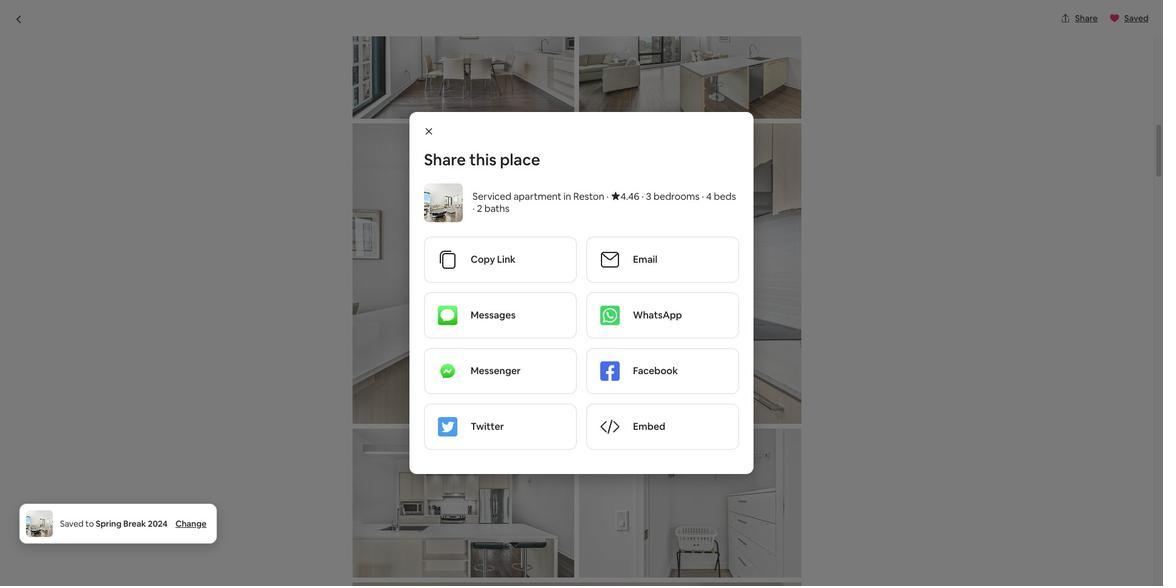 Task type: describe. For each thing, give the bounding box(es) containing it.
3 bedroom apt.| reston town center va | by gls
[[238, 62, 599, 82]]

add guests button
[[595, 10, 684, 39]]

Add guests search field
[[471, 10, 684, 39]]

0 vertical spatial by
[[547, 62, 566, 82]]

to
[[86, 519, 94, 530]]

this
[[469, 150, 497, 170]]

change button
[[176, 519, 207, 530]]

in inside serviced apartment in reston · ★4.46 · 3 bedrooms · 4 beds · 2 baths
[[564, 190, 572, 203]]

reserve
[[785, 571, 821, 584]]

place
[[500, 150, 541, 170]]

★4.46
[[611, 190, 640, 203]]

messenger
[[471, 365, 521, 378]]

messages link
[[425, 293, 576, 338]]

saved for saved
[[1125, 13, 1149, 24]]

whatsapp
[[633, 309, 682, 322]]

copy link button
[[425, 238, 576, 282]]

before
[[727, 460, 753, 471]]

in inside entire serviced apartment in reston, virginia 4 beds · 2 baths
[[401, 428, 412, 445]]

4 inside serviced apartment in reston · ★4.46 · 3 bedrooms · 4 beds · 2 baths
[[706, 190, 712, 203]]

hosted by global luxury suites
[[277, 510, 418, 522]]

facebook link
[[587, 349, 739, 394]]

facebook
[[633, 365, 678, 378]]

share for share
[[1076, 13, 1098, 24]]

email link
[[587, 238, 739, 282]]

$1,946
[[746, 443, 786, 460]]

taxes
[[755, 460, 776, 471]]

apartment inside entire serviced apartment in reston, virginia 4 beds · 2 baths
[[332, 428, 398, 445]]

saved to spring break 2024
[[60, 519, 168, 530]]

embed button
[[587, 405, 739, 450]]

suites
[[390, 510, 418, 522]]

4 inside entire serviced apartment in reston, virginia 4 beds · 2 baths
[[342, 446, 348, 459]]

saved for saved to spring break 2024
[[60, 519, 84, 530]]

beds inside serviced apartment in reston · ★4.46 · 3 bedrooms · 4 beds · 2 baths
[[714, 190, 736, 203]]

messages
[[471, 309, 516, 322]]

gls
[[569, 62, 599, 82]]

|
[[540, 62, 544, 82]]

2 inside serviced apartment in reston · ★4.46 · 3 bedrooms · 4 beds · 2 baths
[[477, 202, 483, 215]]

0 horizontal spatial by
[[312, 510, 323, 522]]

embed
[[633, 421, 666, 433]]

serviced
[[277, 428, 329, 445]]

dialog containing share
[[0, 0, 1164, 587]]

3 inside serviced apartment in reston · ★4.46 · 3 bedrooms · 4 beds · 2 baths
[[646, 190, 652, 203]]

serviced apartment in reston · ★4.46 · 3 bedrooms · 4 beds · 2 baths
[[473, 190, 736, 215]]

reston for town
[[362, 62, 414, 82]]

total
[[706, 460, 725, 471]]

bedroom
[[250, 62, 319, 82]]

serviced
[[473, 190, 512, 203]]

bedrooms
[[654, 190, 700, 203]]

share this place
[[424, 150, 541, 170]]

1/2/2024
[[713, 502, 748, 513]]

entire
[[238, 428, 274, 445]]

beds inside entire serviced apartment in reston, virginia 4 beds · 2 baths
[[350, 446, 372, 459]]

global
[[326, 510, 355, 522]]

entire serviced apartment in reston, virginia 4 beds · 2 baths
[[238, 428, 510, 459]]

2 inside entire serviced apartment in reston, virginia 4 beds · 2 baths
[[379, 446, 384, 459]]

share button
[[1056, 8, 1103, 28]]



Task type: locate. For each thing, give the bounding box(es) containing it.
1 vertical spatial beds
[[350, 446, 372, 459]]

0 horizontal spatial 4
[[342, 446, 348, 459]]

by right |
[[547, 62, 566, 82]]

1 vertical spatial 2
[[379, 446, 384, 459]]

beds
[[714, 190, 736, 203], [350, 446, 372, 459]]

reston left ★4.46 in the top right of the page
[[574, 190, 605, 203]]

0 vertical spatial baths
[[485, 202, 510, 215]]

2024
[[148, 519, 168, 530]]

2
[[477, 202, 483, 215], [379, 446, 384, 459]]

1 horizontal spatial saved
[[1125, 13, 1149, 24]]

saved button
[[1106, 8, 1154, 28]]

1/2/2024 button
[[706, 486, 901, 520]]

3 left "bedroom"
[[238, 62, 247, 82]]

0 horizontal spatial saved
[[60, 519, 84, 530]]

herndon/reston reston 3 bedroom lobby image
[[238, 96, 577, 409]]

link
[[497, 253, 516, 266]]

center
[[460, 62, 512, 82]]

1 horizontal spatial share
[[1076, 13, 1098, 24]]

0 vertical spatial reston
[[362, 62, 414, 82]]

baths
[[485, 202, 510, 215], [386, 446, 411, 459]]

herndon/reston reston 3 bedroom kitchen image
[[580, 0, 802, 119], [580, 0, 802, 119], [353, 123, 802, 424], [353, 123, 802, 424], [353, 429, 575, 578], [353, 429, 575, 578]]

by
[[547, 62, 566, 82], [312, 510, 323, 522]]

1 horizontal spatial by
[[547, 62, 566, 82]]

change
[[176, 519, 207, 530]]

1 vertical spatial reston
[[574, 190, 605, 203]]

0 vertical spatial share
[[1076, 13, 1098, 24]]

guests
[[624, 19, 650, 30]]

reston
[[362, 62, 414, 82], [574, 190, 605, 203]]

1 horizontal spatial 4
[[706, 190, 712, 203]]

messenger link
[[425, 349, 576, 394]]

herndon/reston reston 3 bedroom dining room image
[[353, 0, 575, 119], [353, 0, 575, 119], [752, 257, 917, 409]]

1 vertical spatial apartment
[[332, 428, 398, 445]]

apartment inside serviced apartment in reston · ★4.46 · 3 bedrooms · 4 beds · 2 baths
[[514, 190, 562, 203]]

1 vertical spatial 4
[[342, 446, 348, 459]]

herndon/reston reston 3 bedroom bedroom 1 image
[[353, 583, 802, 587], [353, 583, 802, 587]]

baths inside entire serviced apartment in reston, virginia 4 beds · 2 baths
[[386, 446, 411, 459]]

share
[[1076, 13, 1098, 24], [424, 150, 466, 170]]

add guests
[[606, 19, 650, 30]]

1 vertical spatial share
[[424, 150, 466, 170]]

break
[[123, 519, 146, 530]]

1 horizontal spatial beds
[[714, 190, 736, 203]]

1 vertical spatial 3
[[646, 190, 652, 203]]

4
[[706, 190, 712, 203], [342, 446, 348, 459]]

herndon/reston reston 3 bedroom living room image
[[582, 96, 747, 252], [752, 96, 917, 252], [582, 257, 747, 409]]

0 vertical spatial 4
[[706, 190, 712, 203]]

share inside button
[[1076, 13, 1098, 24]]

0 horizontal spatial 2
[[379, 446, 384, 459]]

reston for ·
[[574, 190, 605, 203]]

0 horizontal spatial share
[[424, 150, 466, 170]]

$3,161 $1,946 total before taxes
[[706, 443, 786, 471]]

0 horizontal spatial in
[[401, 428, 412, 445]]

herndon/reston reston 3 bedroom bedroom 1 closet image
[[580, 429, 802, 578], [580, 429, 802, 578]]

copy link
[[471, 253, 516, 266]]

0 vertical spatial beds
[[714, 190, 736, 203]]

saved right share button at the top of the page
[[1125, 13, 1149, 24]]

share for share this place
[[424, 150, 466, 170]]

$3,161
[[706, 443, 743, 460]]

in left reston,
[[401, 428, 412, 445]]

1 horizontal spatial apartment
[[514, 190, 562, 203]]

copy
[[471, 253, 495, 266]]

apt.|
[[322, 62, 358, 82]]

0 horizontal spatial apartment
[[332, 428, 398, 445]]

saved inside button
[[1125, 13, 1149, 24]]

by left the global
[[312, 510, 323, 522]]

0 vertical spatial in
[[564, 190, 572, 203]]

share dialog
[[410, 112, 754, 475]]

reston inside serviced apartment in reston · ★4.46 · 3 bedrooms · 4 beds · 2 baths
[[574, 190, 605, 203]]

·
[[607, 190, 609, 203], [642, 190, 644, 203], [702, 190, 704, 203], [473, 202, 475, 215], [374, 446, 377, 459]]

virginia
[[463, 428, 510, 445]]

baths inside serviced apartment in reston · ★4.46 · 3 bedrooms · 4 beds · 2 baths
[[485, 202, 510, 215]]

saved
[[1125, 13, 1149, 24], [60, 519, 84, 530]]

saved left to
[[60, 519, 84, 530]]

1 horizontal spatial 2
[[477, 202, 483, 215]]

spring
[[96, 519, 122, 530]]

0 vertical spatial saved
[[1125, 13, 1149, 24]]

1 horizontal spatial baths
[[485, 202, 510, 215]]

email
[[633, 253, 658, 266]]

1 horizontal spatial 3
[[646, 190, 652, 203]]

0 horizontal spatial reston
[[362, 62, 414, 82]]

1 vertical spatial baths
[[386, 446, 411, 459]]

3 right ★4.46 in the top right of the page
[[646, 190, 652, 203]]

share left this in the top of the page
[[424, 150, 466, 170]]

add
[[606, 19, 622, 30]]

0 vertical spatial 3
[[238, 62, 247, 82]]

va
[[515, 62, 536, 82]]

0 vertical spatial apartment
[[514, 190, 562, 203]]

share left saved button at the right top
[[1076, 13, 1098, 24]]

1 horizontal spatial in
[[564, 190, 572, 203]]

1 vertical spatial saved
[[60, 519, 84, 530]]

town
[[417, 62, 457, 82]]

0 horizontal spatial beds
[[350, 446, 372, 459]]

0 horizontal spatial 3
[[238, 62, 247, 82]]

reserve button
[[706, 564, 901, 587]]

in
[[564, 190, 572, 203], [401, 428, 412, 445]]

reston right apt.|
[[362, 62, 414, 82]]

hosted
[[277, 510, 310, 522]]

twitter link
[[425, 405, 576, 450]]

reston,
[[414, 428, 461, 445]]

· inside entire serviced apartment in reston, virginia 4 beds · 2 baths
[[374, 446, 377, 459]]

dialog
[[0, 0, 1164, 587]]

twitter
[[471, 421, 504, 433]]

apartment
[[514, 190, 562, 203], [332, 428, 398, 445]]

whatsapp link
[[587, 293, 739, 338]]

1 horizontal spatial reston
[[574, 190, 605, 203]]

1 vertical spatial by
[[312, 510, 323, 522]]

3
[[238, 62, 247, 82], [646, 190, 652, 203]]

0 horizontal spatial baths
[[386, 446, 411, 459]]

1 vertical spatial in
[[401, 428, 412, 445]]

0 vertical spatial 2
[[477, 202, 483, 215]]

luxury
[[357, 510, 388, 522]]

in left ★4.46 in the top right of the page
[[564, 190, 572, 203]]



Task type: vqa. For each thing, say whether or not it's contained in the screenshot.
$1,946
yes



